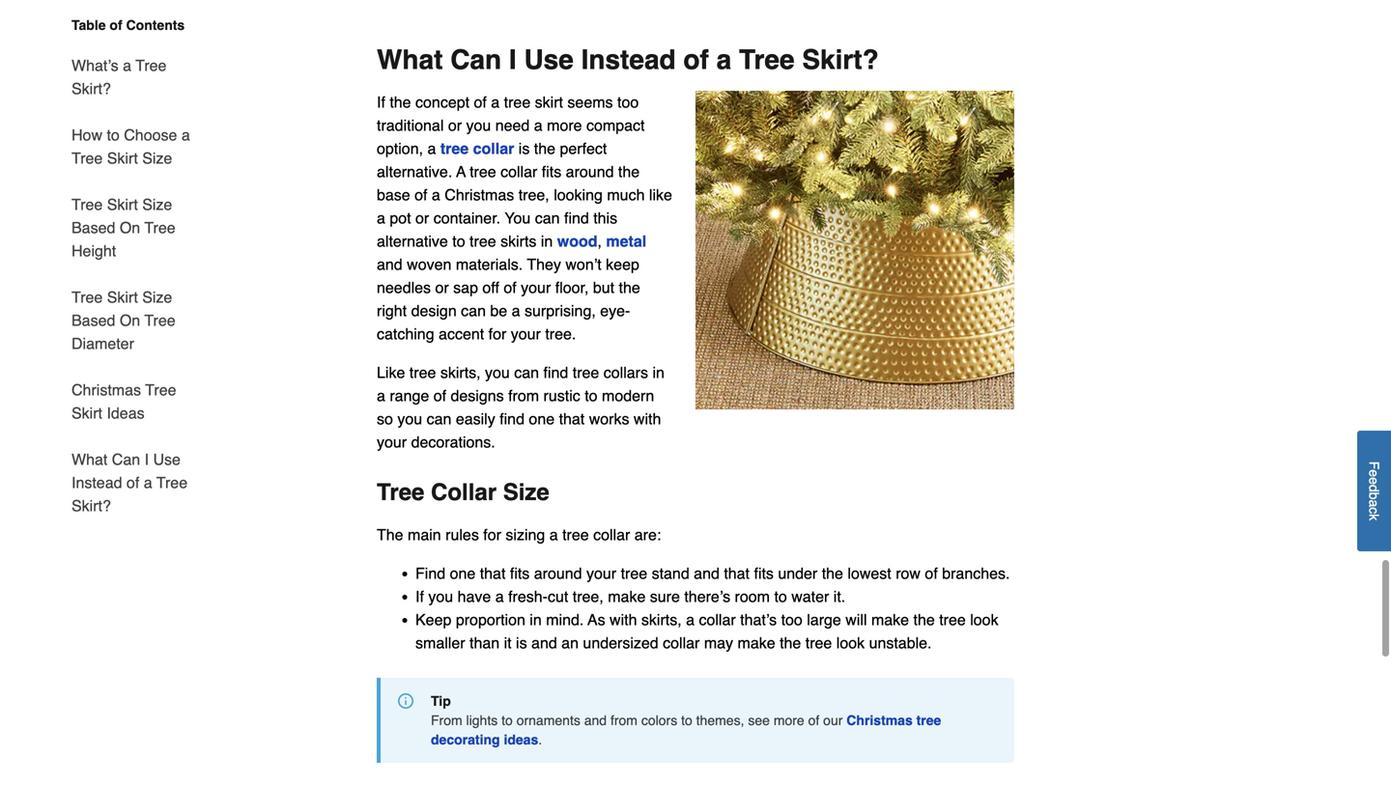 Task type: locate. For each thing, give the bounding box(es) containing it.
skirts,
[[440, 364, 481, 382], [641, 611, 682, 629]]

1 vertical spatial i
[[145, 451, 149, 469]]

and up the needles
[[377, 255, 403, 273]]

skirt down choose
[[107, 149, 138, 167]]

too up compact at the top of page
[[617, 93, 639, 111]]

instead down ideas at the left of page
[[71, 474, 122, 492]]

size inside tree skirt size based on tree diameter
[[142, 288, 172, 306]]

you
[[466, 116, 491, 134], [485, 364, 510, 382], [397, 410, 422, 428], [428, 588, 453, 606]]

0 horizontal spatial can
[[112, 451, 140, 469]]

to right rustic
[[585, 387, 598, 405]]

wood
[[557, 232, 598, 250]]

or left sap
[[435, 279, 449, 297]]

make
[[608, 588, 646, 606], [871, 611, 909, 629], [738, 634, 775, 652]]

1 vertical spatial or
[[415, 209, 429, 227]]

1 horizontal spatial can
[[450, 44, 502, 75]]

in inside find one that fits around your tree stand and that fits under the lowest row of branches. if you have a fresh-cut tree, make sure there's room to water it. keep proportion in mind. as with skirts, a collar that's too large will make the tree look smaller than it is and an undersized collar may make the tree look unstable.
[[530, 611, 542, 629]]

or inside 'is the perfect alternative. a tree collar fits around the base of a christmas tree, looking much like a pot or container. you can find this alternative to tree skirts in'
[[415, 209, 429, 227]]

1 based from the top
[[71, 219, 115, 237]]

1 horizontal spatial christmas
[[445, 186, 514, 204]]

0 vertical spatial too
[[617, 93, 639, 111]]

to right room
[[774, 588, 787, 606]]

cut
[[548, 588, 568, 606]]

from left colors
[[611, 713, 638, 728]]

with
[[634, 410, 661, 428], [610, 611, 637, 629]]

if down 'find'
[[415, 588, 424, 606]]

skirts
[[501, 232, 537, 250]]

2 horizontal spatial fits
[[754, 565, 774, 583]]

1 horizontal spatial that
[[559, 410, 585, 428]]

2 based from the top
[[71, 312, 115, 329]]

more right see
[[774, 713, 804, 728]]

find right easily
[[500, 410, 525, 428]]

0 vertical spatial christmas
[[445, 186, 514, 204]]

0 horizontal spatial what
[[71, 451, 108, 469]]

i up "need"
[[509, 44, 517, 75]]

tree inside if the concept of a tree skirt seems too traditional or you need a more compact option, a
[[504, 93, 531, 111]]

1 horizontal spatial one
[[529, 410, 555, 428]]

may
[[704, 634, 733, 652]]

0 horizontal spatial more
[[547, 116, 582, 134]]

tree, up you
[[519, 186, 549, 204]]

find
[[415, 565, 445, 583]]

the inside the wood , metal and woven materials. they won't keep needles or sap off of your floor, but the right design can be a surprising, eye- catching accent for your tree.
[[619, 279, 640, 297]]

there's
[[684, 588, 730, 606]]

christmas inside christmas tree skirt ideas
[[71, 381, 141, 399]]

of
[[110, 17, 122, 33], [683, 44, 709, 75], [474, 93, 487, 111], [415, 186, 427, 204], [504, 279, 517, 297], [434, 387, 446, 405], [126, 474, 139, 492], [925, 565, 938, 583], [808, 713, 820, 728]]

1 horizontal spatial i
[[509, 44, 517, 75]]

to inside how to choose a tree skirt size
[[107, 126, 120, 144]]

0 horizontal spatial from
[[508, 387, 539, 405]]

tree inside christmas tree skirt ideas
[[145, 381, 176, 399]]

1 vertical spatial is
[[516, 634, 527, 652]]

use up skirt
[[524, 44, 574, 75]]

look down branches.
[[970, 611, 999, 629]]

tree down unstable.
[[916, 713, 941, 728]]

if inside find one that fits around your tree stand and that fits under the lowest row of branches. if you have a fresh-cut tree, make sure there's room to water it. keep proportion in mind. as with skirts, a collar that's too large will make the tree look smaller than it is and an undersized collar may make the tree look unstable.
[[415, 588, 424, 606]]

based inside 'tree skirt size based on tree height'
[[71, 219, 115, 237]]

2 horizontal spatial christmas
[[847, 713, 913, 728]]

2 vertical spatial in
[[530, 611, 542, 629]]

proportion
[[456, 611, 525, 629]]

on down how to choose a tree skirt size "link"
[[120, 219, 140, 237]]

is down "need"
[[519, 140, 530, 157]]

the up traditional
[[390, 93, 411, 111]]

with up undersized
[[610, 611, 637, 629]]

instead up seems
[[581, 44, 676, 75]]

tree right 'a'
[[470, 163, 496, 181]]

to up ideas in the left of the page
[[502, 713, 513, 728]]

for right rules
[[483, 526, 501, 544]]

you inside if the concept of a tree skirt seems too traditional or you need a more compact option, a
[[466, 116, 491, 134]]

collar up you
[[501, 163, 537, 181]]

your up as
[[586, 565, 616, 583]]

0 horizontal spatial look
[[836, 634, 865, 652]]

tree
[[739, 44, 795, 75], [136, 57, 167, 74], [71, 149, 103, 167], [71, 196, 103, 214], [144, 219, 175, 237], [71, 288, 103, 306], [144, 312, 175, 329], [145, 381, 176, 399], [156, 474, 188, 492], [377, 479, 424, 506]]

1 horizontal spatial skirts,
[[641, 611, 682, 629]]

2 horizontal spatial make
[[871, 611, 909, 629]]

one down rustic
[[529, 410, 555, 428]]

skirts, up "designs"
[[440, 364, 481, 382]]

if
[[377, 93, 385, 111], [415, 588, 424, 606]]

0 vertical spatial from
[[508, 387, 539, 405]]

0 vertical spatial what
[[377, 44, 443, 75]]

make down that's
[[738, 634, 775, 652]]

0 vertical spatial or
[[448, 116, 462, 134]]

keep
[[415, 611, 452, 629]]

1 vertical spatial if
[[415, 588, 424, 606]]

concept
[[415, 93, 470, 111]]

and
[[377, 255, 403, 273], [694, 565, 720, 583], [531, 634, 557, 652], [584, 713, 607, 728]]

stand
[[652, 565, 690, 583]]

christmas up container.
[[445, 186, 514, 204]]

1 vertical spatial skirt?
[[71, 80, 111, 98]]

in up they at the left
[[541, 232, 553, 250]]

or for and
[[435, 279, 449, 297]]

0 horizontal spatial use
[[153, 451, 181, 469]]

or right pot
[[415, 209, 429, 227]]

skirt inside 'tree skirt size based on tree height'
[[107, 196, 138, 214]]

than
[[470, 634, 500, 652]]

size down tree skirt size based on tree height link
[[142, 288, 172, 306]]

one up have
[[450, 565, 476, 583]]

on for diameter
[[120, 312, 140, 329]]

tree
[[504, 93, 531, 111], [440, 140, 469, 157], [470, 163, 496, 181], [470, 232, 496, 250], [409, 364, 436, 382], [573, 364, 599, 382], [562, 526, 589, 544], [621, 565, 647, 583], [939, 611, 966, 629], [805, 634, 832, 652], [916, 713, 941, 728]]

that up have
[[480, 565, 506, 583]]

for
[[488, 325, 507, 343], [483, 526, 501, 544]]

0 horizontal spatial instead
[[71, 474, 122, 492]]

like
[[649, 186, 672, 204]]

1 on from the top
[[120, 219, 140, 237]]

tree, up as
[[573, 588, 604, 606]]

the down keep
[[619, 279, 640, 297]]

0 horizontal spatial christmas
[[71, 381, 141, 399]]

0 vertical spatial in
[[541, 232, 553, 250]]

on inside tree skirt size based on tree diameter
[[120, 312, 140, 329]]

ideas
[[107, 404, 145, 422]]

undersized
[[583, 634, 659, 652]]

1 vertical spatial too
[[781, 611, 803, 629]]

collar left may
[[663, 634, 700, 652]]

info image
[[398, 694, 413, 709]]

can inside the wood , metal and woven materials. they won't keep needles or sap off of your floor, but the right design can be a surprising, eye- catching accent for your tree.
[[461, 302, 486, 320]]

based for height
[[71, 219, 115, 237]]

1 horizontal spatial if
[[415, 588, 424, 606]]

1 vertical spatial use
[[153, 451, 181, 469]]

ornaments
[[517, 713, 580, 728]]

1 vertical spatial on
[[120, 312, 140, 329]]

or for of
[[448, 116, 462, 134]]

and inside the wood , metal and woven materials. they won't keep needles or sap off of your floor, but the right design can be a surprising, eye- catching accent for your tree.
[[377, 255, 403, 273]]

based up height
[[71, 219, 115, 237]]

tree down large
[[805, 634, 832, 652]]

1 horizontal spatial use
[[524, 44, 574, 75]]

you up tree collar link
[[466, 116, 491, 134]]

0 vertical spatial on
[[120, 219, 140, 237]]

1 vertical spatial with
[[610, 611, 637, 629]]

0 vertical spatial based
[[71, 219, 115, 237]]

branches.
[[942, 565, 1010, 583]]

1 vertical spatial what can i use instead of a tree skirt?
[[71, 451, 188, 515]]

2 vertical spatial skirt?
[[71, 497, 111, 515]]

tree inside what's a tree skirt?
[[136, 57, 167, 74]]

it.
[[834, 588, 846, 606]]

can down ideas at the left of page
[[112, 451, 140, 469]]

0 vertical spatial around
[[566, 163, 614, 181]]

0 horizontal spatial if
[[377, 93, 385, 111]]

skirt
[[107, 149, 138, 167], [107, 196, 138, 214], [107, 288, 138, 306], [71, 404, 102, 422]]

2 e from the top
[[1367, 477, 1382, 485]]

lowest
[[848, 565, 891, 583]]

christmas
[[445, 186, 514, 204], [71, 381, 141, 399], [847, 713, 913, 728]]

1 e from the top
[[1367, 470, 1382, 477]]

look down will
[[836, 634, 865, 652]]

if up traditional
[[377, 93, 385, 111]]

on up the diameter
[[120, 312, 140, 329]]

1 horizontal spatial make
[[738, 634, 775, 652]]

size down how to choose a tree skirt size "link"
[[142, 196, 172, 214]]

wood link
[[557, 232, 598, 250]]

your down 'so'
[[377, 433, 407, 451]]

size for tree skirt size based on tree diameter
[[142, 288, 172, 306]]

0 horizontal spatial fits
[[510, 565, 530, 583]]

1 horizontal spatial fits
[[542, 163, 562, 181]]

1 vertical spatial from
[[611, 713, 638, 728]]

your
[[521, 279, 551, 297], [511, 325, 541, 343], [377, 433, 407, 451], [586, 565, 616, 583]]

is inside 'is the perfect alternative. a tree collar fits around the base of a christmas tree, looking much like a pot or container. you can find this alternative to tree skirts in'
[[519, 140, 530, 157]]

what can i use instead of a tree skirt? inside table of contents element
[[71, 451, 188, 515]]

skirt? inside what's a tree skirt?
[[71, 80, 111, 98]]

skirt up height
[[107, 196, 138, 214]]

find up rustic
[[543, 364, 568, 382]]

0 vertical spatial is
[[519, 140, 530, 157]]

like tree skirts, you can find tree collars in a range of designs from rustic to modern so you can easily find one that works with your decorations.
[[377, 364, 665, 451]]

1 vertical spatial make
[[871, 611, 909, 629]]

1 vertical spatial can
[[112, 451, 140, 469]]

one
[[529, 410, 555, 428], [450, 565, 476, 583]]

what's
[[71, 57, 118, 74]]

1 vertical spatial christmas
[[71, 381, 141, 399]]

0 vertical spatial one
[[529, 410, 555, 428]]

1 vertical spatial tree,
[[573, 588, 604, 606]]

2 on from the top
[[120, 312, 140, 329]]

christmas up ideas at the left of page
[[71, 381, 141, 399]]

a inside what's a tree skirt?
[[123, 57, 131, 74]]

0 horizontal spatial make
[[608, 588, 646, 606]]

catching
[[377, 325, 434, 343]]

the main rules for sizing a tree collar are:
[[377, 526, 661, 544]]

1 horizontal spatial too
[[781, 611, 803, 629]]

based up the diameter
[[71, 312, 115, 329]]

fits up looking
[[542, 163, 562, 181]]

you inside find one that fits around your tree stand and that fits under the lowest row of branches. if you have a fresh-cut tree, make sure there's room to water it. keep proportion in mind. as with skirts, a collar that's too large will make the tree look smaller than it is and an undersized collar may make the tree look unstable.
[[428, 588, 453, 606]]

0 vertical spatial what can i use instead of a tree skirt?
[[377, 44, 879, 75]]

option,
[[377, 140, 423, 157]]

2 vertical spatial or
[[435, 279, 449, 297]]

0 horizontal spatial i
[[145, 451, 149, 469]]

tree up range at the left of the page
[[409, 364, 436, 382]]

is the perfect alternative. a tree collar fits around the base of a christmas tree, looking much like a pot or container. you can find this alternative to tree skirts in
[[377, 140, 672, 250]]

is right it
[[516, 634, 527, 652]]

size
[[142, 149, 172, 167], [142, 196, 172, 214], [142, 288, 172, 306], [503, 479, 549, 506]]

what up concept
[[377, 44, 443, 75]]

have
[[458, 588, 491, 606]]

with down modern
[[634, 410, 661, 428]]

make left sure
[[608, 588, 646, 606]]

1 horizontal spatial from
[[611, 713, 638, 728]]

tree, inside 'is the perfect alternative. a tree collar fits around the base of a christmas tree, looking much like a pot or container. you can find this alternative to tree skirts in'
[[519, 186, 549, 204]]

design
[[411, 302, 457, 320]]

skirt left ideas at the left of page
[[71, 404, 102, 422]]

choose
[[124, 126, 177, 144]]

won't
[[566, 255, 602, 273]]

or down concept
[[448, 116, 462, 134]]

f
[[1367, 461, 1382, 470]]

0 vertical spatial with
[[634, 410, 661, 428]]

what can i use instead of a tree skirt? up seems
[[377, 44, 879, 75]]

height
[[71, 242, 116, 260]]

1 vertical spatial skirts,
[[641, 611, 682, 629]]

christmas for christmas tree decorating ideas
[[847, 713, 913, 728]]

0 horizontal spatial tree,
[[519, 186, 549, 204]]

to right how
[[107, 126, 120, 144]]

around up "cut"
[[534, 565, 582, 583]]

2 vertical spatial christmas
[[847, 713, 913, 728]]

1 vertical spatial in
[[653, 364, 665, 382]]

e up 'b'
[[1367, 477, 1382, 485]]

table of contents element
[[56, 15, 201, 518]]

0 vertical spatial more
[[547, 116, 582, 134]]

1 vertical spatial instead
[[71, 474, 122, 492]]

a
[[716, 44, 732, 75], [123, 57, 131, 74], [491, 93, 500, 111], [534, 116, 543, 134], [181, 126, 190, 144], [427, 140, 436, 157], [432, 186, 440, 204], [377, 209, 385, 227], [512, 302, 520, 320], [377, 387, 385, 405], [144, 474, 152, 492], [1367, 500, 1382, 507], [549, 526, 558, 544], [495, 588, 504, 606], [686, 611, 695, 629]]

that down rustic
[[559, 410, 585, 428]]

0 vertical spatial skirts,
[[440, 364, 481, 382]]

contents
[[126, 17, 185, 33]]

0 vertical spatial if
[[377, 93, 385, 111]]

1 horizontal spatial instead
[[581, 44, 676, 75]]

skirts, inside find one that fits around your tree stand and that fits under the lowest row of branches. if you have a fresh-cut tree, make sure there's room to water it. keep proportion in mind. as with skirts, a collar that's too large will make the tree look smaller than it is and an undersized collar may make the tree look unstable.
[[641, 611, 682, 629]]

1 horizontal spatial look
[[970, 611, 999, 629]]

tree inside what can i use instead of a tree skirt? link
[[156, 474, 188, 492]]

based for diameter
[[71, 312, 115, 329]]

0 horizontal spatial what can i use instead of a tree skirt?
[[71, 451, 188, 515]]

skirt up the diameter
[[107, 288, 138, 306]]

in down "fresh-"
[[530, 611, 542, 629]]

look
[[970, 611, 999, 629], [836, 634, 865, 652]]

what can i use instead of a tree skirt? down ideas at the left of page
[[71, 451, 188, 515]]

based
[[71, 219, 115, 237], [71, 312, 115, 329]]

what
[[377, 44, 443, 75], [71, 451, 108, 469]]

in inside 'is the perfect alternative. a tree collar fits around the base of a christmas tree, looking much like a pot or container. you can find this alternative to tree skirts in'
[[541, 232, 553, 250]]

how to choose a tree skirt size
[[71, 126, 190, 167]]

0 vertical spatial tree,
[[519, 186, 549, 204]]

that inside like tree skirts, you can find tree collars in a range of designs from rustic to modern so you can easily find one that works with your decorations.
[[559, 410, 585, 428]]

0 horizontal spatial one
[[450, 565, 476, 583]]

fits up "fresh-"
[[510, 565, 530, 583]]

use inside table of contents element
[[153, 451, 181, 469]]

around
[[566, 163, 614, 181], [534, 565, 582, 583]]

the inside if the concept of a tree skirt seems too traditional or you need a more compact option, a
[[390, 93, 411, 111]]

size down choose
[[142, 149, 172, 167]]

find inside 'is the perfect alternative. a tree collar fits around the base of a christmas tree, looking much like a pot or container. you can find this alternative to tree skirts in'
[[564, 209, 589, 227]]

1 horizontal spatial tree,
[[573, 588, 604, 606]]

can inside table of contents element
[[112, 451, 140, 469]]

collars
[[604, 364, 648, 382]]

one inside like tree skirts, you can find tree collars in a range of designs from rustic to modern so you can easily find one that works with your decorations.
[[529, 410, 555, 428]]

you up "designs"
[[485, 364, 510, 382]]

0 horizontal spatial too
[[617, 93, 639, 111]]

skirt inside tree skirt size based on tree diameter
[[107, 288, 138, 306]]

fits up room
[[754, 565, 774, 583]]

skirt?
[[802, 44, 879, 75], [71, 80, 111, 98], [71, 497, 111, 515]]

what's a tree skirt? link
[[71, 43, 201, 112]]

0 vertical spatial use
[[524, 44, 574, 75]]

you up keep
[[428, 588, 453, 606]]

tree up "need"
[[504, 93, 531, 111]]

can
[[450, 44, 502, 75], [112, 451, 140, 469]]

size inside 'tree skirt size based on tree height'
[[142, 196, 172, 214]]

around down perfect
[[566, 163, 614, 181]]

0 vertical spatial find
[[564, 209, 589, 227]]

more
[[547, 116, 582, 134], [774, 713, 804, 728]]

tree collar link
[[440, 140, 514, 157]]

for down be
[[488, 325, 507, 343]]

skirt inside how to choose a tree skirt size
[[107, 149, 138, 167]]

0 horizontal spatial skirts,
[[440, 364, 481, 382]]

what down ideas at the left of page
[[71, 451, 108, 469]]

tree down branches.
[[939, 611, 966, 629]]

decorations.
[[411, 433, 495, 451]]

skirts, inside like tree skirts, you can find tree collars in a range of designs from rustic to modern so you can easily find one that works with your decorations.
[[440, 364, 481, 382]]

tree collar
[[440, 140, 514, 157]]

christmas right our
[[847, 713, 913, 728]]

more inside if the concept of a tree skirt seems too traditional or you need a more compact option, a
[[547, 116, 582, 134]]

in right collars
[[653, 364, 665, 382]]

size up sizing
[[503, 479, 549, 506]]

1 vertical spatial more
[[774, 713, 804, 728]]

more down skirt
[[547, 116, 582, 134]]

1 vertical spatial around
[[534, 565, 582, 583]]

to down container.
[[452, 232, 465, 250]]

1 vertical spatial one
[[450, 565, 476, 583]]

a inside the wood , metal and woven materials. they won't keep needles or sap off of your floor, but the right design can be a surprising, eye- catching accent for your tree.
[[512, 302, 520, 320]]

too down water
[[781, 611, 803, 629]]

f e e d b a c k
[[1367, 461, 1382, 521]]

with inside find one that fits around your tree stand and that fits under the lowest row of branches. if you have a fresh-cut tree, make sure there's room to water it. keep proportion in mind. as with skirts, a collar that's too large will make the tree look smaller than it is and an undersized collar may make the tree look unstable.
[[610, 611, 637, 629]]

how
[[71, 126, 102, 144]]

on inside 'tree skirt size based on tree height'
[[120, 219, 140, 237]]

or inside the wood , metal and woven materials. they won't keep needles or sap off of your floor, but the right design can be a surprising, eye- catching accent for your tree.
[[435, 279, 449, 297]]

perfect
[[560, 140, 607, 157]]

or
[[448, 116, 462, 134], [415, 209, 429, 227], [435, 279, 449, 297]]

fits
[[542, 163, 562, 181], [510, 565, 530, 583], [754, 565, 774, 583]]

0 vertical spatial can
[[450, 44, 502, 75]]

of inside find one that fits around your tree stand and that fits under the lowest row of branches. if you have a fresh-cut tree, make sure there's room to water it. keep proportion in mind. as with skirts, a collar that's too large will make the tree look smaller than it is and an undersized collar may make the tree look unstable.
[[925, 565, 938, 583]]

based inside tree skirt size based on tree diameter
[[71, 312, 115, 329]]

under
[[778, 565, 818, 583]]

1 vertical spatial what
[[71, 451, 108, 469]]

the up unstable.
[[913, 611, 935, 629]]

0 vertical spatial for
[[488, 325, 507, 343]]

christmas inside christmas tree decorating ideas
[[847, 713, 913, 728]]

or inside if the concept of a tree skirt seems too traditional or you need a more compact option, a
[[448, 116, 462, 134]]

1 vertical spatial look
[[836, 634, 865, 652]]

1 vertical spatial based
[[71, 312, 115, 329]]

fits inside 'is the perfect alternative. a tree collar fits around the base of a christmas tree, looking much like a pot or container. you can find this alternative to tree skirts in'
[[542, 163, 562, 181]]

i down ideas at the left of page
[[145, 451, 149, 469]]

of inside 'is the perfect alternative. a tree collar fits around the base of a christmas tree, looking much like a pot or container. you can find this alternative to tree skirts in'
[[415, 186, 427, 204]]

skirts, down sure
[[641, 611, 682, 629]]

use down 'christmas tree skirt ideas' link
[[153, 451, 181, 469]]



Task type: describe. For each thing, give the bounding box(es) containing it.
sure
[[650, 588, 680, 606]]

collar inside 'is the perfect alternative. a tree collar fits around the base of a christmas tree, looking much like a pot or container. you can find this alternative to tree skirts in'
[[501, 163, 537, 181]]

range
[[390, 387, 429, 405]]

christmas tree skirt ideas
[[71, 381, 176, 422]]

alternative
[[377, 232, 448, 250]]

designs
[[451, 387, 504, 405]]

around inside find one that fits around your tree stand and that fits under the lowest row of branches. if you have a fresh-cut tree, make sure there's room to water it. keep proportion in mind. as with skirts, a collar that's too large will make the tree look smaller than it is and an undersized collar may make the tree look unstable.
[[534, 565, 582, 583]]

easily
[[456, 410, 495, 428]]

unstable.
[[869, 634, 932, 652]]

christmas inside 'is the perfect alternative. a tree collar fits around the base of a christmas tree, looking much like a pot or container. you can find this alternative to tree skirts in'
[[445, 186, 514, 204]]

surprising,
[[525, 302, 596, 320]]

traditional
[[377, 116, 444, 134]]

around inside 'is the perfect alternative. a tree collar fits around the base of a christmas tree, looking much like a pot or container. you can find this alternative to tree skirts in'
[[566, 163, 614, 181]]

1 vertical spatial find
[[543, 364, 568, 382]]

right
[[377, 302, 407, 320]]

tree up 'a'
[[440, 140, 469, 157]]

modern
[[602, 387, 654, 405]]

room
[[735, 588, 770, 606]]

tree inside christmas tree decorating ideas
[[916, 713, 941, 728]]

a close-up of a gold tree collar under a lighted christmas tree. image
[[696, 91, 1014, 410]]

your down they at the left
[[521, 279, 551, 297]]

size for tree collar size
[[503, 479, 549, 506]]

christmas for christmas tree skirt ideas
[[71, 381, 141, 399]]

,
[[598, 232, 602, 250]]

see
[[748, 713, 770, 728]]

1 horizontal spatial what can i use instead of a tree skirt?
[[377, 44, 879, 75]]

it
[[504, 634, 512, 652]]

with inside like tree skirts, you can find tree collars in a range of designs from rustic to modern so you can easily find one that works with your decorations.
[[634, 410, 661, 428]]

size for tree skirt size based on tree height
[[142, 196, 172, 214]]

ideas
[[504, 732, 538, 748]]

0 vertical spatial look
[[970, 611, 999, 629]]

0 vertical spatial instead
[[581, 44, 676, 75]]

table
[[71, 17, 106, 33]]

off
[[482, 279, 499, 297]]

to inside 'is the perfect alternative. a tree collar fits around the base of a christmas tree, looking much like a pot or container. you can find this alternative to tree skirts in'
[[452, 232, 465, 250]]

sizing
[[506, 526, 545, 544]]

b
[[1367, 492, 1382, 500]]

row
[[896, 565, 921, 583]]

if inside if the concept of a tree skirt seems too traditional or you need a more compact option, a
[[377, 93, 385, 111]]

metal link
[[606, 232, 647, 250]]

tree right sizing
[[562, 526, 589, 544]]

skirt? inside what can i use instead of a tree skirt? link
[[71, 497, 111, 515]]

i inside table of contents element
[[145, 451, 149, 469]]

you down range at the left of the page
[[397, 410, 422, 428]]

too inside if the concept of a tree skirt seems too traditional or you need a more compact option, a
[[617, 93, 639, 111]]

what can i use instead of a tree skirt? link
[[71, 437, 201, 518]]

0 vertical spatial i
[[509, 44, 517, 75]]

base
[[377, 186, 410, 204]]

0 horizontal spatial that
[[480, 565, 506, 583]]

christmas tree decorating ideas link
[[431, 713, 941, 748]]

what inside table of contents element
[[71, 451, 108, 469]]

collar up may
[[699, 611, 736, 629]]

tree inside how to choose a tree skirt size
[[71, 149, 103, 167]]

is inside find one that fits around your tree stand and that fits under the lowest row of branches. if you have a fresh-cut tree, make sure there's room to water it. keep proportion in mind. as with skirts, a collar that's too large will make the tree look smaller than it is and an undersized collar may make the tree look unstable.
[[516, 634, 527, 652]]

and up there's
[[694, 565, 720, 583]]

collar left are:
[[593, 526, 630, 544]]

lights
[[466, 713, 498, 728]]

d
[[1367, 485, 1382, 492]]

mind.
[[546, 611, 584, 629]]

themes,
[[696, 713, 744, 728]]

tree skirt size based on tree diameter
[[71, 288, 175, 353]]

the
[[377, 526, 403, 544]]

2 horizontal spatial that
[[724, 565, 750, 583]]

rules
[[446, 526, 479, 544]]

looking
[[554, 186, 603, 204]]

an
[[561, 634, 579, 652]]

works
[[589, 410, 629, 428]]

from inside like tree skirts, you can find tree collars in a range of designs from rustic to modern so you can easily find one that works with your decorations.
[[508, 387, 539, 405]]

too inside find one that fits around your tree stand and that fits under the lowest row of branches. if you have a fresh-cut tree, make sure there's room to water it. keep proportion in mind. as with skirts, a collar that's too large will make the tree look smaller than it is and an undersized collar may make the tree look unstable.
[[781, 611, 803, 629]]

a inside button
[[1367, 500, 1382, 507]]

of inside the wood , metal and woven materials. they won't keep needles or sap off of your floor, but the right design can be a surprising, eye- catching accent for your tree.
[[504, 279, 517, 297]]

tip
[[431, 694, 451, 709]]

water
[[791, 588, 829, 606]]

can inside 'is the perfect alternative. a tree collar fits around the base of a christmas tree, looking much like a pot or container. you can find this alternative to tree skirts in'
[[535, 209, 560, 227]]

find one that fits around your tree stand and that fits under the lowest row of branches. if you have a fresh-cut tree, make sure there's room to water it. keep proportion in mind. as with skirts, a collar that's too large will make the tree look smaller than it is and an undersized collar may make the tree look unstable.
[[415, 565, 1010, 652]]

0 vertical spatial skirt?
[[802, 44, 879, 75]]

pot
[[390, 209, 411, 227]]

if the concept of a tree skirt seems too traditional or you need a more compact option, a
[[377, 93, 645, 157]]

seems
[[568, 93, 613, 111]]

compact
[[586, 116, 645, 134]]

and left an
[[531, 634, 557, 652]]

a inside like tree skirts, you can find tree collars in a range of designs from rustic to modern so you can easily find one that works with your decorations.
[[377, 387, 385, 405]]

container.
[[433, 209, 501, 227]]

tree.
[[545, 325, 576, 343]]

tree up rustic
[[573, 364, 599, 382]]

skirt inside christmas tree skirt ideas
[[71, 404, 102, 422]]

your inside like tree skirts, you can find tree collars in a range of designs from rustic to modern so you can easily find one that works with your decorations.
[[377, 433, 407, 451]]

colors
[[641, 713, 677, 728]]

much
[[607, 186, 645, 204]]

your inside find one that fits around your tree stand and that fits under the lowest row of branches. if you have a fresh-cut tree, make sure there's room to water it. keep proportion in mind. as with skirts, a collar that's too large will make the tree look smaller than it is and an undersized collar may make the tree look unstable.
[[586, 565, 616, 583]]

eye-
[[600, 302, 630, 320]]

of inside like tree skirts, you can find tree collars in a range of designs from rustic to modern so you can easily find one that works with your decorations.
[[434, 387, 446, 405]]

1 vertical spatial for
[[483, 526, 501, 544]]

2 vertical spatial find
[[500, 410, 525, 428]]

metal
[[606, 232, 647, 250]]

.
[[538, 732, 542, 748]]

like
[[377, 364, 405, 382]]

tree up materials.
[[470, 232, 496, 250]]

of inside if the concept of a tree skirt seems too traditional or you need a more compact option, a
[[474, 93, 487, 111]]

in inside like tree skirts, you can find tree collars in a range of designs from rustic to modern so you can easily find one that works with your decorations.
[[653, 364, 665, 382]]

tree skirt size based on tree diameter link
[[71, 274, 201, 367]]

collar down "need"
[[473, 140, 514, 157]]

instead inside what can i use instead of a tree skirt?
[[71, 474, 122, 492]]

our
[[823, 713, 843, 728]]

from
[[431, 713, 462, 728]]

for inside the wood , metal and woven materials. they won't keep needles or sap off of your floor, but the right design can be a surprising, eye- catching accent for your tree.
[[488, 325, 507, 343]]

alternative.
[[377, 163, 452, 181]]

one inside find one that fits around your tree stand and that fits under the lowest row of branches. if you have a fresh-cut tree, make sure there's room to water it. keep proportion in mind. as with skirts, a collar that's too large will make the tree look smaller than it is and an undersized collar may make the tree look unstable.
[[450, 565, 476, 583]]

tree, inside find one that fits around your tree stand and that fits under the lowest row of branches. if you have a fresh-cut tree, make sure there's room to water it. keep proportion in mind. as with skirts, a collar that's too large will make the tree look smaller than it is and an undersized collar may make the tree look unstable.
[[573, 588, 604, 606]]

that's
[[740, 611, 777, 629]]

needles
[[377, 279, 431, 297]]

christmas tree skirt ideas link
[[71, 367, 201, 437]]

large
[[807, 611, 841, 629]]

table of contents
[[71, 17, 185, 33]]

the left perfect
[[534, 140, 556, 157]]

a
[[456, 163, 466, 181]]

main
[[408, 526, 441, 544]]

2 vertical spatial make
[[738, 634, 775, 652]]

sap
[[453, 279, 478, 297]]

will
[[846, 611, 867, 629]]

be
[[490, 302, 507, 320]]

on for height
[[120, 219, 140, 237]]

woven
[[407, 255, 452, 273]]

the down water
[[780, 634, 801, 652]]

from lights to ornaments and from colors to themes, see more of our
[[431, 713, 847, 728]]

diameter
[[71, 335, 134, 353]]

f e e d b a c k button
[[1357, 431, 1391, 552]]

the up much
[[618, 163, 640, 181]]

they
[[527, 255, 561, 273]]

what's a tree skirt?
[[71, 57, 167, 98]]

and right ornaments
[[584, 713, 607, 728]]

1 horizontal spatial more
[[774, 713, 804, 728]]

c
[[1367, 507, 1382, 514]]

to right colors
[[681, 713, 692, 728]]

tree left stand
[[621, 565, 647, 583]]

1 horizontal spatial what
[[377, 44, 443, 75]]

to inside like tree skirts, you can find tree collars in a range of designs from rustic to modern so you can easily find one that works with your decorations.
[[585, 387, 598, 405]]

your left tree.
[[511, 325, 541, 343]]

size inside how to choose a tree skirt size
[[142, 149, 172, 167]]

are:
[[635, 526, 661, 544]]

to inside find one that fits around your tree stand and that fits under the lowest row of branches. if you have a fresh-cut tree, make sure there's room to water it. keep proportion in mind. as with skirts, a collar that's too large will make the tree look smaller than it is and an undersized collar may make the tree look unstable.
[[774, 588, 787, 606]]

a inside how to choose a tree skirt size
[[181, 126, 190, 144]]

the up it.
[[822, 565, 843, 583]]

so
[[377, 410, 393, 428]]

how to choose a tree skirt size link
[[71, 112, 201, 182]]

tree collar size
[[377, 479, 549, 506]]

smaller
[[415, 634, 465, 652]]

0 vertical spatial make
[[608, 588, 646, 606]]

rustic
[[543, 387, 580, 405]]



Task type: vqa. For each thing, say whether or not it's contained in the screenshot.
"lowest"
yes



